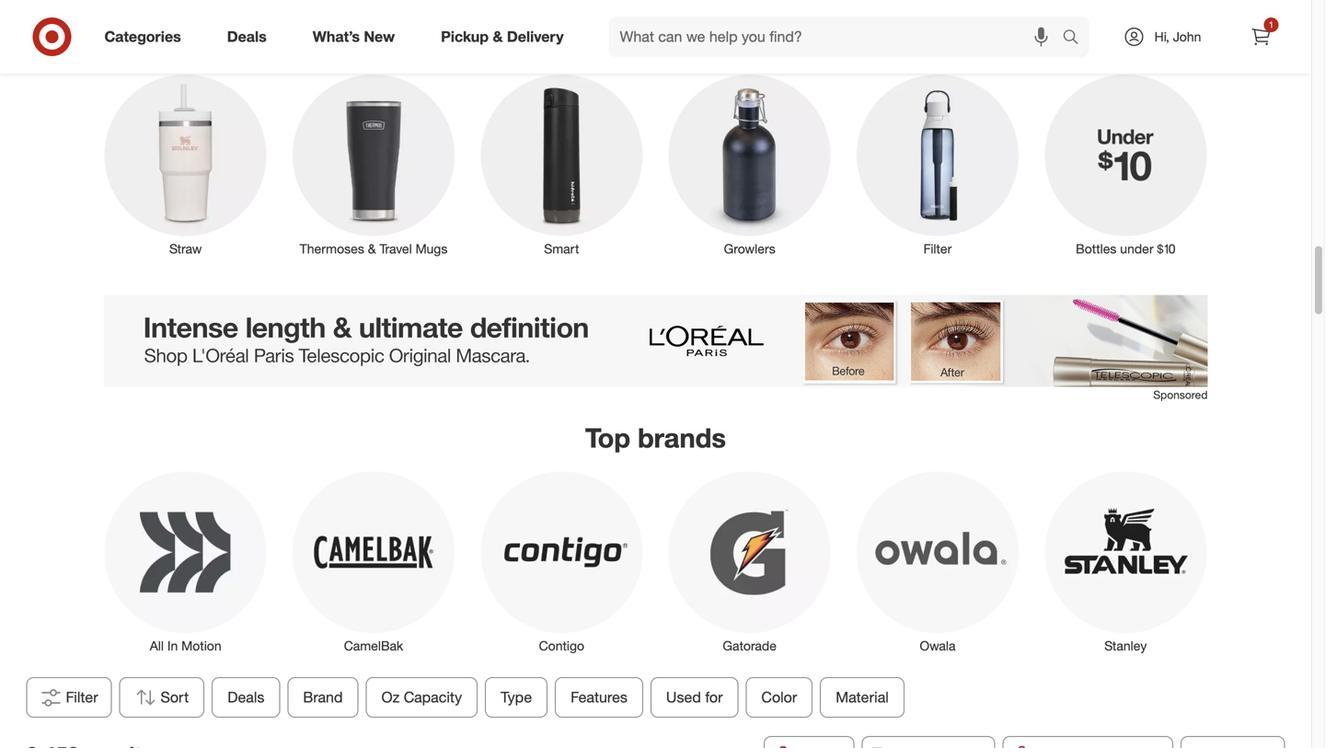Task type: locate. For each thing, give the bounding box(es) containing it.
pickup & delivery
[[441, 28, 564, 46]]

bottle
[[642, 24, 716, 57]]

0 horizontal spatial filter
[[66, 689, 98, 707]]

stanley link
[[1032, 468, 1220, 655]]

0 vertical spatial deals
[[227, 28, 267, 46]]

deals link
[[211, 17, 290, 57]]

& for pickup
[[493, 28, 503, 46]]

thermoses
[[300, 241, 364, 257]]

travel
[[380, 241, 412, 257]]

camelbak
[[344, 638, 403, 654]]

0 horizontal spatial &
[[368, 241, 376, 257]]

categories link
[[89, 17, 204, 57]]

features
[[571, 689, 628, 707]]

brand button
[[288, 678, 359, 718]]

search
[[1054, 30, 1098, 47]]

capacity
[[404, 689, 462, 707]]

filter button
[[26, 678, 112, 718]]

for
[[705, 689, 723, 707]]

brand
[[303, 689, 343, 707]]

type button
[[485, 678, 548, 718]]

deals for the deals button
[[228, 689, 265, 707]]

delivery
[[507, 28, 564, 46]]

deals inside deals "link"
[[227, 28, 267, 46]]

contigo link
[[468, 468, 656, 655]]

1 vertical spatial &
[[368, 241, 376, 257]]

all
[[150, 638, 164, 654]]

deals left what's
[[227, 28, 267, 46]]

top brands
[[585, 421, 726, 454]]

1 link
[[1241, 17, 1282, 57]]

bottles under $ 10
[[1076, 241, 1176, 257]]

contigo
[[539, 638, 584, 654]]

&
[[493, 28, 503, 46], [368, 241, 376, 257]]

growlers
[[724, 241, 776, 257]]

& right pickup
[[493, 28, 503, 46]]

deals right sort
[[228, 689, 265, 707]]

color button
[[746, 678, 813, 718]]

oz capacity button
[[366, 678, 478, 718]]

features button
[[555, 678, 643, 718]]

what's new
[[313, 28, 395, 46]]

1 vertical spatial deals
[[228, 689, 265, 707]]

stanley
[[1105, 638, 1147, 654]]

0 vertical spatial filter
[[924, 241, 952, 257]]

shop by bottle type
[[532, 24, 780, 57]]

0 vertical spatial &
[[493, 28, 503, 46]]

& left travel
[[368, 241, 376, 257]]

1 vertical spatial filter
[[66, 689, 98, 707]]

sort
[[161, 689, 189, 707]]

filter inside button
[[66, 689, 98, 707]]

1 horizontal spatial filter
[[924, 241, 952, 257]]

deals for deals "link"
[[227, 28, 267, 46]]

deals
[[227, 28, 267, 46], [228, 689, 265, 707]]

filter
[[924, 241, 952, 257], [66, 689, 98, 707]]

growlers link
[[656, 71, 844, 258]]

all in motion link
[[92, 468, 280, 655]]

brands
[[638, 421, 726, 454]]

what's new link
[[297, 17, 418, 57]]

1 horizontal spatial &
[[493, 28, 503, 46]]

pickup & delivery link
[[425, 17, 587, 57]]

all in motion
[[150, 638, 221, 654]]

thermoses & travel mugs
[[300, 241, 448, 257]]

deals inside the deals button
[[228, 689, 265, 707]]



Task type: describe. For each thing, give the bounding box(es) containing it.
$
[[1157, 241, 1164, 257]]

used for button
[[651, 678, 739, 718]]

by
[[605, 24, 635, 57]]

under
[[1120, 241, 1154, 257]]

advertisement region
[[104, 295, 1208, 387]]

search button
[[1054, 17, 1098, 61]]

& for thermoses
[[368, 241, 376, 257]]

deals button
[[212, 678, 280, 718]]

in
[[167, 638, 178, 654]]

owala
[[920, 638, 956, 654]]

categories
[[104, 28, 181, 46]]

oz
[[382, 689, 400, 707]]

gatorade
[[723, 638, 777, 654]]

used for
[[666, 689, 723, 707]]

sort button
[[119, 678, 205, 718]]

type
[[501, 689, 532, 707]]

sponsored
[[1153, 388, 1208, 402]]

owala link
[[844, 468, 1032, 655]]

motion
[[181, 638, 221, 654]]

smart link
[[468, 71, 656, 258]]

material button
[[820, 678, 905, 718]]

smart
[[544, 241, 579, 257]]

What can we help you find? suggestions appear below search field
[[609, 17, 1067, 57]]

top
[[585, 421, 631, 454]]

10
[[1164, 241, 1176, 257]]

material
[[836, 689, 889, 707]]

straw
[[169, 241, 202, 257]]

hi, john
[[1155, 29, 1201, 45]]

what's
[[313, 28, 360, 46]]

used
[[666, 689, 701, 707]]

oz capacity
[[382, 689, 462, 707]]

1
[[1269, 19, 1274, 30]]

thermoses & travel mugs link
[[280, 71, 468, 258]]

camelbak link
[[280, 468, 468, 655]]

hi,
[[1155, 29, 1170, 45]]

color
[[762, 689, 797, 707]]

type
[[723, 24, 780, 57]]

mugs
[[416, 241, 448, 257]]

pickup
[[441, 28, 489, 46]]

john
[[1173, 29, 1201, 45]]

gatorade link
[[656, 468, 844, 655]]

bottles
[[1076, 241, 1117, 257]]

new
[[364, 28, 395, 46]]

filter link
[[844, 71, 1032, 258]]

straw link
[[92, 71, 280, 258]]

shop
[[532, 24, 597, 57]]



Task type: vqa. For each thing, say whether or not it's contained in the screenshot.
Top brands
yes



